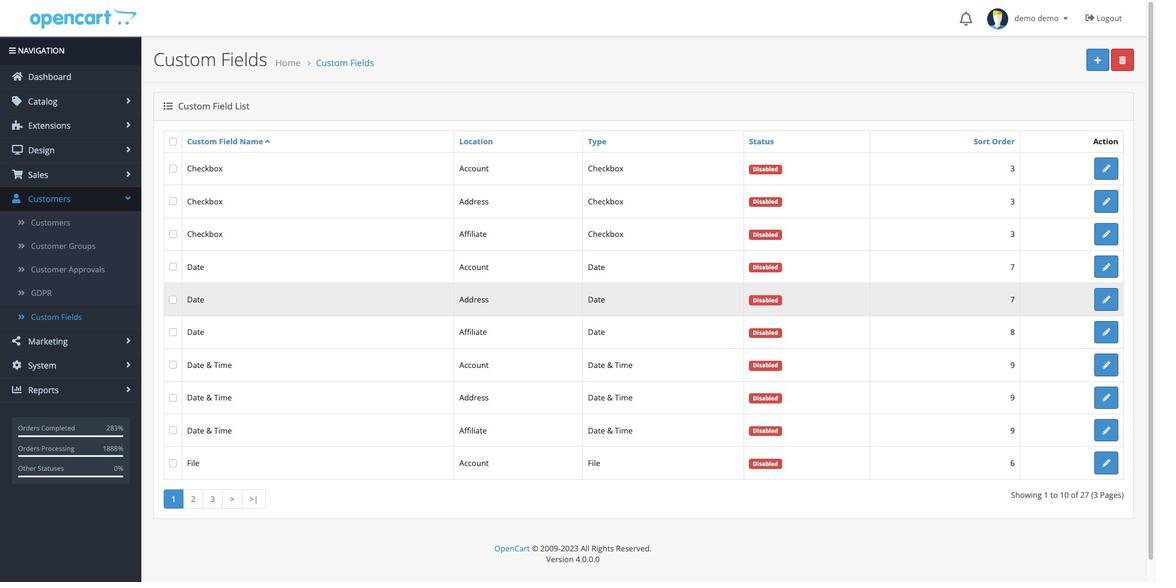 Task type: vqa. For each thing, say whether or not it's contained in the screenshot.


Task type: locate. For each thing, give the bounding box(es) containing it.
2 vertical spatial affiliate
[[460, 425, 487, 436]]

field for list
[[213, 100, 233, 112]]

1 vertical spatial address
[[460, 294, 489, 305]]

logout
[[1097, 13, 1123, 23]]

0 vertical spatial affiliate
[[460, 229, 487, 240]]

location
[[460, 136, 493, 147]]

2
[[191, 494, 196, 505]]

to
[[1051, 490, 1059, 501]]

customer for customer approvals
[[31, 264, 67, 275]]

0 horizontal spatial file
[[187, 458, 200, 469]]

2 vertical spatial 9
[[1011, 425, 1016, 436]]

customers
[[26, 193, 71, 205], [31, 217, 70, 228]]

gdpr
[[31, 288, 52, 299]]

0 horizontal spatial fields
[[61, 312, 82, 322]]

1 file from the left
[[187, 458, 200, 469]]

1 9 from the top
[[1011, 360, 1016, 371]]

3 disabled from the top
[[753, 231, 779, 239]]

demo left caret down icon
[[1038, 13, 1059, 23]]

0 horizontal spatial custom fields
[[31, 312, 82, 322]]

demo demo image
[[988, 8, 1009, 30]]

4 account from the top
[[460, 458, 489, 469]]

9 for account
[[1011, 360, 1016, 371]]

1 vertical spatial 9
[[1011, 393, 1016, 403]]

1 horizontal spatial 1
[[1045, 490, 1049, 501]]

0 vertical spatial 7
[[1011, 262, 1016, 272]]

5 edit image from the top
[[1103, 362, 1111, 370]]

1 vertical spatial orders
[[18, 444, 40, 453]]

customer approvals link
[[0, 258, 141, 282]]

1 edit image from the top
[[1103, 231, 1111, 239]]

7
[[1011, 262, 1016, 272], [1011, 294, 1016, 305]]

9
[[1011, 360, 1016, 371], [1011, 393, 1016, 403], [1011, 425, 1016, 436]]

disabled
[[753, 165, 779, 173], [753, 198, 779, 206], [753, 231, 779, 239], [753, 264, 779, 272], [753, 297, 779, 304], [753, 329, 779, 337], [753, 362, 779, 370], [753, 395, 779, 403], [753, 428, 779, 435], [753, 460, 779, 468]]

date & time
[[187, 360, 232, 371], [588, 360, 633, 371], [187, 393, 232, 403], [588, 393, 633, 403], [187, 425, 232, 436], [588, 425, 633, 436]]

field
[[213, 100, 233, 112], [219, 136, 238, 147]]

1 left to
[[1045, 490, 1049, 501]]

3 affiliate from the top
[[460, 425, 487, 436]]

customer
[[31, 241, 67, 252], [31, 264, 67, 275]]

2 vertical spatial address
[[460, 393, 489, 403]]

time
[[214, 360, 232, 371], [615, 360, 633, 371], [214, 393, 232, 403], [615, 393, 633, 403], [214, 425, 232, 436], [615, 425, 633, 436]]

user image
[[12, 194, 23, 204]]

customer for customer groups
[[31, 241, 67, 252]]

3 account from the top
[[460, 360, 489, 371]]

3 inside 3 link
[[211, 494, 215, 505]]

1 edit image from the top
[[1103, 165, 1111, 173]]

sign out alt image
[[1086, 13, 1095, 22]]

1 address from the top
[[460, 196, 489, 207]]

0 horizontal spatial custom fields link
[[0, 306, 141, 329]]

opencart image
[[29, 7, 137, 29]]

custom fields link
[[316, 57, 374, 69], [0, 306, 141, 329]]

marketing
[[26, 336, 68, 347]]

2 orders from the top
[[18, 444, 40, 453]]

0 vertical spatial 9
[[1011, 360, 1016, 371]]

desktop image
[[12, 145, 23, 155]]

fields for left "custom fields" link
[[61, 312, 82, 322]]

1 horizontal spatial demo
[[1038, 13, 1059, 23]]

customer up gdpr
[[31, 264, 67, 275]]

1888%
[[103, 444, 123, 453]]

1 horizontal spatial custom fields
[[154, 47, 267, 72]]

7 for account
[[1011, 262, 1016, 272]]

home link
[[276, 57, 301, 69]]

5 disabled from the top
[[753, 297, 779, 304]]

2 edit image from the top
[[1103, 263, 1111, 271]]

2 horizontal spatial custom fields
[[316, 57, 374, 69]]

demo
[[1015, 13, 1036, 23], [1038, 13, 1059, 23]]

0 vertical spatial edit image
[[1103, 231, 1111, 239]]

account for date
[[460, 262, 489, 272]]

None checkbox
[[169, 138, 177, 145], [169, 165, 177, 173], [169, 361, 177, 369], [169, 138, 177, 145], [169, 165, 177, 173], [169, 361, 177, 369]]

custom field name link
[[187, 136, 270, 147]]

customers link up customer groups
[[0, 211, 141, 235]]

7 edit image from the top
[[1103, 460, 1111, 468]]

sales
[[26, 169, 48, 180]]

customers up customer groups
[[31, 217, 70, 228]]

fields
[[221, 47, 267, 72], [351, 57, 374, 69], [61, 312, 82, 322]]

system
[[26, 360, 56, 372]]

fields inside "custom fields" link
[[61, 312, 82, 322]]

date
[[187, 262, 204, 272], [588, 262, 606, 272], [187, 294, 204, 305], [588, 294, 606, 305], [187, 327, 204, 338], [588, 327, 606, 338], [187, 360, 204, 371], [588, 360, 606, 371], [187, 393, 204, 403], [588, 393, 606, 403], [187, 425, 204, 436], [588, 425, 606, 436]]

tag image
[[12, 96, 23, 106]]

1 disabled from the top
[[753, 165, 779, 173]]

delete image
[[1120, 56, 1127, 64]]

(3
[[1092, 490, 1099, 501]]

3 address from the top
[[460, 393, 489, 403]]

orders up other
[[18, 444, 40, 453]]

affiliate for date & time
[[460, 425, 487, 436]]

2 file from the left
[[588, 458, 601, 469]]

edit image
[[1103, 231, 1111, 239], [1103, 263, 1111, 271], [1103, 394, 1111, 402]]

navigation
[[16, 45, 65, 56]]

affiliate
[[460, 229, 487, 240], [460, 327, 487, 338], [460, 425, 487, 436]]

1 vertical spatial affiliate
[[460, 327, 487, 338]]

puzzle piece image
[[12, 121, 23, 130]]

1 orders from the top
[[18, 424, 40, 433]]

customer up 'customer approvals'
[[31, 241, 67, 252]]

0 vertical spatial field
[[213, 100, 233, 112]]

1 customers link from the top
[[0, 187, 141, 211]]

edit image for 7
[[1103, 263, 1111, 271]]

demo right demo demo icon
[[1015, 13, 1036, 23]]

sort
[[974, 136, 991, 147]]

None checkbox
[[169, 198, 177, 206], [169, 230, 177, 238], [169, 263, 177, 271], [169, 296, 177, 304], [169, 329, 177, 337], [169, 394, 177, 402], [169, 427, 177, 435], [169, 460, 177, 468], [169, 198, 177, 206], [169, 230, 177, 238], [169, 263, 177, 271], [169, 296, 177, 304], [169, 329, 177, 337], [169, 394, 177, 402], [169, 427, 177, 435], [169, 460, 177, 468]]

>
[[230, 494, 235, 505]]

1 vertical spatial 7
[[1011, 294, 1016, 305]]

9 for affiliate
[[1011, 425, 1016, 436]]

customers link down sales link
[[0, 187, 141, 211]]

1 affiliate from the top
[[460, 229, 487, 240]]

edit image
[[1103, 165, 1111, 173], [1103, 198, 1111, 206], [1103, 296, 1111, 304], [1103, 329, 1111, 337], [1103, 362, 1111, 370], [1103, 427, 1111, 435], [1103, 460, 1111, 468]]

1 horizontal spatial custom fields link
[[316, 57, 374, 69]]

2 vertical spatial edit image
[[1103, 394, 1111, 402]]

name
[[240, 136, 263, 147]]

2 7 from the top
[[1011, 294, 1016, 305]]

list image
[[164, 102, 173, 111]]

account
[[460, 163, 489, 174], [460, 262, 489, 272], [460, 360, 489, 371], [460, 458, 489, 469]]

1 customer from the top
[[31, 241, 67, 252]]

action
[[1094, 136, 1119, 147]]

all
[[581, 544, 590, 554]]

3
[[1011, 163, 1016, 174], [1011, 196, 1016, 207], [1011, 229, 1016, 240], [211, 494, 215, 505]]

1 horizontal spatial file
[[588, 458, 601, 469]]

3 edit image from the top
[[1103, 394, 1111, 402]]

bars image
[[9, 47, 16, 55]]

orders
[[18, 424, 40, 433], [18, 444, 40, 453]]

field left name
[[219, 136, 238, 147]]

custom fields
[[154, 47, 267, 72], [316, 57, 374, 69], [31, 312, 82, 322]]

share alt image
[[12, 336, 23, 346]]

0 vertical spatial orders
[[18, 424, 40, 433]]

chart bar image
[[12, 385, 23, 395]]

&
[[206, 360, 212, 371], [608, 360, 613, 371], [206, 393, 212, 403], [608, 393, 613, 403], [206, 425, 212, 436], [608, 425, 613, 436]]

1 vertical spatial customer
[[31, 264, 67, 275]]

1 account from the top
[[460, 163, 489, 174]]

1 vertical spatial edit image
[[1103, 263, 1111, 271]]

other statuses
[[18, 464, 64, 473]]

list
[[235, 100, 250, 112]]

1 vertical spatial custom fields link
[[0, 306, 141, 329]]

custom fields up marketing
[[31, 312, 82, 322]]

1 left 2
[[172, 494, 176, 505]]

extensions
[[26, 120, 70, 131]]

custom
[[154, 47, 216, 72], [316, 57, 348, 69], [178, 100, 211, 112], [187, 136, 217, 147], [31, 312, 59, 322]]

2 address from the top
[[460, 294, 489, 305]]

showing 1 to 10 of 27 (3 pages)
[[1012, 490, 1125, 501]]

sort order
[[974, 136, 1016, 147]]

>| link
[[242, 490, 266, 509]]

custom fields up custom field list
[[154, 47, 267, 72]]

9 disabled from the top
[[753, 428, 779, 435]]

dashboard
[[26, 71, 72, 83]]

3 edit image from the top
[[1103, 296, 1111, 304]]

2 demo from the left
[[1038, 13, 1059, 23]]

8
[[1011, 327, 1016, 338]]

2 account from the top
[[460, 262, 489, 272]]

custom fields link up marketing link
[[0, 306, 141, 329]]

0 vertical spatial address
[[460, 196, 489, 207]]

field for name
[[219, 136, 238, 147]]

1 7 from the top
[[1011, 262, 1016, 272]]

3 9 from the top
[[1011, 425, 1016, 436]]

custom fields right the home link
[[316, 57, 374, 69]]

2 9 from the top
[[1011, 393, 1016, 403]]

2 horizontal spatial fields
[[351, 57, 374, 69]]

custom fields link right the home link
[[316, 57, 374, 69]]

9 for address
[[1011, 393, 1016, 403]]

affiliate for checkbox
[[460, 229, 487, 240]]

caret down image
[[1062, 14, 1071, 22]]

field left list
[[213, 100, 233, 112]]

0 horizontal spatial demo
[[1015, 13, 1036, 23]]

1 vertical spatial field
[[219, 136, 238, 147]]

8 disabled from the top
[[753, 395, 779, 403]]

0 vertical spatial customer
[[31, 241, 67, 252]]

system link
[[0, 354, 141, 378]]

edit image for 3
[[1103, 231, 1111, 239]]

home image
[[12, 72, 23, 81]]

orders up orders processing
[[18, 424, 40, 433]]

2 affiliate from the top
[[460, 327, 487, 338]]

cog image
[[12, 361, 23, 370]]

checkbox
[[187, 163, 223, 174], [588, 163, 624, 174], [187, 196, 223, 207], [588, 196, 624, 207], [187, 229, 223, 240], [588, 229, 624, 240]]

custom right the home link
[[316, 57, 348, 69]]

location link
[[460, 136, 493, 147]]

customers link
[[0, 187, 141, 211], [0, 211, 141, 235]]

customers down sales
[[26, 193, 71, 205]]

processing
[[41, 444, 74, 453]]

custom down custom field list
[[187, 136, 217, 147]]

file
[[187, 458, 200, 469], [588, 458, 601, 469]]

demo demo link
[[982, 0, 1077, 36]]

showing
[[1012, 490, 1043, 501]]

1 demo from the left
[[1015, 13, 1036, 23]]

2 customer from the top
[[31, 264, 67, 275]]

custom down gdpr
[[31, 312, 59, 322]]



Task type: describe. For each thing, give the bounding box(es) containing it.
1 horizontal spatial fields
[[221, 47, 267, 72]]

gdpr link
[[0, 282, 141, 306]]

design
[[26, 144, 55, 156]]

283%
[[107, 424, 123, 433]]

custom right list icon
[[178, 100, 211, 112]]

reserved.
[[616, 544, 652, 554]]

opencart link
[[495, 544, 530, 554]]

custom for left "custom fields" link
[[31, 312, 59, 322]]

shopping cart image
[[12, 170, 23, 179]]

opencart © 2009-2023 all rights reserved. version 4.0.0.0
[[495, 544, 652, 565]]

groups
[[69, 241, 96, 252]]

>|
[[250, 494, 258, 505]]

3 link
[[203, 490, 223, 509]]

address for date
[[460, 294, 489, 305]]

0 vertical spatial custom fields link
[[316, 57, 374, 69]]

pages)
[[1101, 490, 1125, 501]]

custom field list
[[176, 100, 250, 112]]

account for file
[[460, 458, 489, 469]]

demo demo
[[1009, 13, 1062, 23]]

reports link
[[0, 379, 141, 402]]

other
[[18, 464, 36, 473]]

6 edit image from the top
[[1103, 427, 1111, 435]]

marketing link
[[0, 330, 141, 354]]

add new image
[[1095, 56, 1102, 64]]

3 for account
[[1011, 163, 1016, 174]]

0%
[[114, 464, 123, 473]]

completed
[[41, 424, 75, 433]]

address for checkbox
[[460, 196, 489, 207]]

10
[[1061, 490, 1070, 501]]

bell image
[[960, 11, 973, 26]]

6
[[1011, 458, 1016, 469]]

4.0.0.0
[[576, 555, 600, 565]]

orders completed
[[18, 424, 75, 433]]

type
[[588, 136, 607, 147]]

home
[[276, 57, 301, 69]]

of
[[1072, 490, 1079, 501]]

approvals
[[69, 264, 105, 275]]

custom field name
[[187, 136, 263, 147]]

7 disabled from the top
[[753, 362, 779, 370]]

orders processing
[[18, 444, 74, 453]]

0 horizontal spatial 1
[[172, 494, 176, 505]]

7 for address
[[1011, 294, 1016, 305]]

status link
[[750, 136, 774, 147]]

account for date & time
[[460, 360, 489, 371]]

27
[[1081, 490, 1090, 501]]

order
[[993, 136, 1016, 147]]

type link
[[588, 136, 607, 147]]

1 vertical spatial customers
[[31, 217, 70, 228]]

2 disabled from the top
[[753, 198, 779, 206]]

rights
[[592, 544, 614, 554]]

customer approvals
[[31, 264, 105, 275]]

2 edit image from the top
[[1103, 198, 1111, 206]]

sort order link
[[974, 136, 1016, 147]]

3 for address
[[1011, 196, 1016, 207]]

> link
[[222, 490, 242, 509]]

statuses
[[38, 464, 64, 473]]

fields for the top "custom fields" link
[[351, 57, 374, 69]]

custom for the top "custom fields" link
[[316, 57, 348, 69]]

reports
[[26, 385, 59, 396]]

0 vertical spatial customers
[[26, 193, 71, 205]]

2 customers link from the top
[[0, 211, 141, 235]]

opencart
[[495, 544, 530, 554]]

custom up list icon
[[154, 47, 216, 72]]

©
[[532, 544, 539, 554]]

2 link
[[183, 490, 203, 509]]

address for date & time
[[460, 393, 489, 403]]

customer groups link
[[0, 235, 141, 258]]

custom fields for left "custom fields" link
[[31, 312, 82, 322]]

4 disabled from the top
[[753, 264, 779, 272]]

sales link
[[0, 163, 141, 187]]

custom for 'custom field name' link on the top
[[187, 136, 217, 147]]

dashboard link
[[0, 65, 141, 89]]

3 for affiliate
[[1011, 229, 1016, 240]]

10 disabled from the top
[[753, 460, 779, 468]]

2023
[[561, 544, 579, 554]]

affiliate for date
[[460, 327, 487, 338]]

edit image for 9
[[1103, 394, 1111, 402]]

extensions link
[[0, 114, 141, 138]]

design link
[[0, 138, 141, 162]]

2009-
[[541, 544, 561, 554]]

orders for orders processing
[[18, 444, 40, 453]]

catalog link
[[0, 90, 141, 113]]

customer groups
[[31, 241, 96, 252]]

account for checkbox
[[460, 163, 489, 174]]

logout link
[[1077, 0, 1135, 36]]

status
[[750, 136, 774, 147]]

4 edit image from the top
[[1103, 329, 1111, 337]]

catalog
[[26, 96, 58, 107]]

version
[[547, 555, 574, 565]]

orders for orders completed
[[18, 424, 40, 433]]

custom fields for the top "custom fields" link
[[316, 57, 374, 69]]

6 disabled from the top
[[753, 329, 779, 337]]



